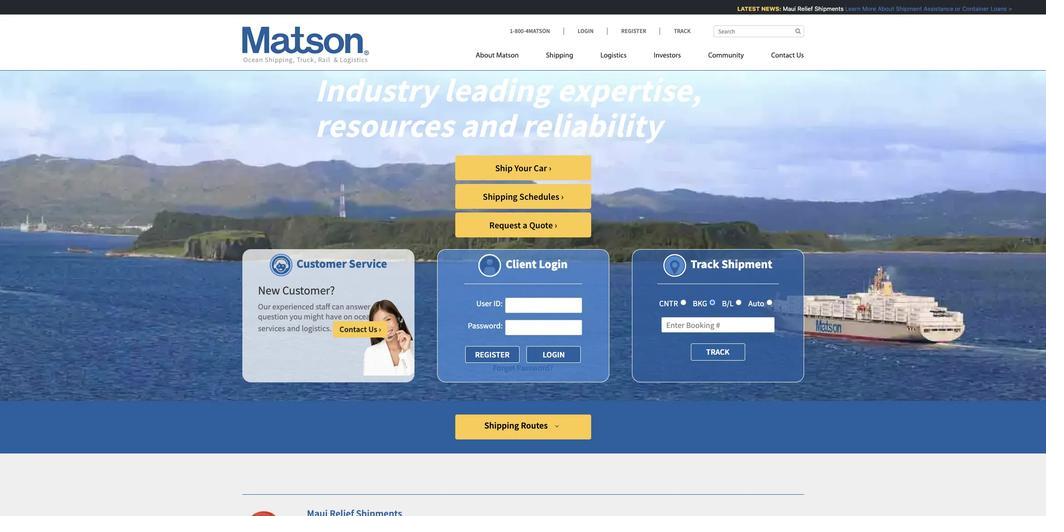 Task type: vqa. For each thing, say whether or not it's contained in the screenshot.
the topmost Shipping
yes



Task type: describe. For each thing, give the bounding box(es) containing it.
search image
[[796, 28, 801, 34]]

routes
[[521, 420, 548, 431]]

staff
[[316, 302, 330, 312]]

shipping for shipping
[[546, 52, 574, 59]]

contact us link
[[758, 48, 804, 66]]

0 horizontal spatial login
[[539, 257, 568, 272]]

a
[[523, 219, 528, 231]]

b/l
[[722, 298, 734, 309]]

track for track shipment
[[691, 257, 720, 272]]

service
[[349, 256, 387, 271]]

and
[[461, 105, 515, 146]]

shipping schedules › link
[[456, 184, 592, 209]]

1 horizontal spatial register link
[[608, 27, 660, 35]]

BKG radio
[[710, 300, 716, 306]]

quote
[[530, 219, 553, 231]]

contact for contact us
[[772, 52, 795, 59]]

User ID: text field
[[505, 298, 582, 313]]

car
[[534, 162, 547, 174]]

or
[[951, 5, 956, 12]]

experienced
[[272, 302, 314, 312]]

shipments
[[810, 5, 839, 12]]

customer?
[[282, 283, 335, 298]]

1-
[[510, 27, 515, 35]]

track for track button
[[707, 347, 730, 357]]

Auto radio
[[767, 300, 773, 306]]

contact us ›
[[340, 324, 381, 335]]

› down 'any'
[[379, 324, 381, 335]]

our
[[258, 302, 271, 312]]

track shipment
[[691, 257, 773, 272]]

0 horizontal spatial register link
[[465, 346, 520, 363]]

>
[[1004, 5, 1008, 12]]

you
[[290, 311, 302, 322]]

request a quote ›
[[490, 219, 558, 231]]

logistics.
[[302, 323, 332, 334]]

Search search field
[[714, 25, 804, 37]]

0 horizontal spatial register
[[475, 349, 510, 360]]

0 horizontal spatial shipment
[[722, 257, 773, 272]]

our experienced staff can answer any question you might have on ocean services and logistics.
[[258, 302, 385, 334]]

learn more about shipment assistance or container loans > link
[[841, 5, 1008, 12]]

track for track link
[[674, 27, 691, 35]]

more
[[858, 5, 872, 12]]

password?
[[517, 363, 553, 373]]

image of smiling customer service agent ready to help. image
[[363, 300, 415, 376]]

loans
[[986, 5, 1003, 12]]

CNTR radio
[[681, 300, 687, 306]]

maui
[[778, 5, 792, 12]]

auto
[[749, 298, 765, 309]]

1-800-4matson
[[510, 27, 550, 35]]

schedules
[[520, 191, 560, 202]]

any
[[372, 302, 385, 312]]

shipping for shipping routes
[[485, 420, 519, 431]]

top menu navigation
[[476, 48, 804, 66]]

about matson link
[[476, 48, 533, 66]]

1-800-4matson link
[[510, 27, 564, 35]]

› right quote
[[555, 219, 558, 231]]

expertise,
[[557, 69, 702, 111]]

industry leading expertise, resources and reliability
[[315, 69, 702, 146]]

0 vertical spatial shipment
[[892, 5, 918, 12]]

shipping schedules ›
[[483, 191, 564, 202]]

password:
[[468, 320, 503, 331]]

answer
[[346, 302, 371, 312]]

community
[[709, 52, 744, 59]]

container
[[958, 5, 985, 12]]

about matson
[[476, 52, 519, 59]]

B/L radio
[[736, 300, 742, 306]]

logistics
[[601, 52, 627, 59]]

shipping routes
[[485, 420, 548, 431]]

blue matson logo with ocean, shipping, truck, rail and logistics written beneath it. image
[[242, 27, 369, 64]]



Task type: locate. For each thing, give the bounding box(es) containing it.
track link
[[660, 27, 691, 35]]

1 vertical spatial register
[[475, 349, 510, 360]]

1 vertical spatial us
[[369, 324, 377, 335]]

shipment left 'assistance'
[[892, 5, 918, 12]]

1 vertical spatial shipment
[[722, 257, 773, 272]]

login link
[[564, 27, 608, 35]]

latest
[[733, 5, 756, 12]]

register link
[[608, 27, 660, 35], [465, 346, 520, 363]]

2 vertical spatial track
[[707, 347, 730, 357]]

›
[[549, 162, 552, 174], [561, 191, 564, 202], [555, 219, 558, 231], [379, 324, 381, 335]]

reliability
[[522, 105, 662, 146]]

login up the shipping link
[[578, 27, 594, 35]]

0 vertical spatial us
[[797, 52, 804, 59]]

1 horizontal spatial us
[[797, 52, 804, 59]]

us
[[797, 52, 804, 59], [369, 324, 377, 335]]

contact
[[772, 52, 795, 59], [340, 324, 367, 335]]

1 vertical spatial shipping
[[483, 191, 518, 202]]

latest news: maui relief shipments learn more about shipment assistance or container loans >
[[733, 5, 1008, 12]]

forgot password?
[[493, 363, 553, 373]]

› right car
[[549, 162, 552, 174]]

ship your car ›
[[495, 162, 552, 174]]

0 horizontal spatial contact
[[340, 324, 367, 335]]

ocean
[[354, 311, 375, 322]]

client
[[506, 257, 537, 272]]

services and
[[258, 323, 300, 334]]

track inside button
[[707, 347, 730, 357]]

0 vertical spatial register
[[622, 27, 647, 35]]

0 vertical spatial register link
[[608, 27, 660, 35]]

track up investors
[[674, 27, 691, 35]]

0 horizontal spatial about
[[476, 52, 495, 59]]

track button
[[691, 344, 745, 361]]

news:
[[757, 5, 777, 12]]

› right the schedules
[[561, 191, 564, 202]]

about left matson
[[476, 52, 495, 59]]

customer
[[297, 256, 347, 271]]

1 horizontal spatial login
[[578, 27, 594, 35]]

assistance
[[919, 5, 949, 12]]

learn
[[841, 5, 856, 12]]

1 vertical spatial login
[[539, 257, 568, 272]]

shipping left routes
[[485, 420, 519, 431]]

us down the search icon
[[797, 52, 804, 59]]

us down ocean
[[369, 324, 377, 335]]

new
[[258, 283, 280, 298]]

might
[[304, 311, 324, 322]]

track up bkg option on the bottom of the page
[[691, 257, 720, 272]]

id:
[[494, 298, 503, 309]]

ship your car › link
[[456, 155, 592, 180]]

1 vertical spatial about
[[476, 52, 495, 59]]

register link down the password:
[[465, 346, 520, 363]]

None search field
[[714, 25, 804, 37]]

contact for contact us ›
[[340, 324, 367, 335]]

us for contact us
[[797, 52, 804, 59]]

client login
[[506, 257, 568, 272]]

cntr
[[660, 298, 678, 309]]

1 vertical spatial contact
[[340, 324, 367, 335]]

customer service
[[297, 256, 387, 271]]

contact inside contact us link
[[772, 52, 795, 59]]

shipping down 4matson
[[546, 52, 574, 59]]

login
[[578, 27, 594, 35], [539, 257, 568, 272]]

contact inside contact us › link
[[340, 324, 367, 335]]

register link up top menu navigation
[[608, 27, 660, 35]]

800-
[[515, 27, 526, 35]]

0 vertical spatial contact
[[772, 52, 795, 59]]

user id:
[[477, 298, 503, 309]]

track down enter booking # text box
[[707, 347, 730, 357]]

shipping down ship
[[483, 191, 518, 202]]

track
[[674, 27, 691, 35], [691, 257, 720, 272], [707, 347, 730, 357]]

register up forgot
[[475, 349, 510, 360]]

login right client
[[539, 257, 568, 272]]

your
[[515, 162, 532, 174]]

1 horizontal spatial shipment
[[892, 5, 918, 12]]

red circle with white cross in the middle image
[[242, 508, 284, 516]]

ship
[[495, 162, 513, 174]]

2 vertical spatial shipping
[[485, 420, 519, 431]]

bkg
[[693, 298, 708, 309]]

contact down on
[[340, 324, 367, 335]]

shipping
[[546, 52, 574, 59], [483, 191, 518, 202], [485, 420, 519, 431]]

request a quote › link
[[456, 213, 592, 238]]

on
[[344, 311, 353, 322]]

industry
[[315, 69, 437, 111]]

shipping for shipping schedules ›
[[483, 191, 518, 202]]

None button
[[527, 346, 581, 363]]

investors link
[[641, 48, 695, 66]]

us inside top menu navigation
[[797, 52, 804, 59]]

can
[[332, 302, 344, 312]]

0 vertical spatial shipping
[[546, 52, 574, 59]]

about inside about matson link
[[476, 52, 495, 59]]

investors
[[654, 52, 681, 59]]

shipping inside top menu navigation
[[546, 52, 574, 59]]

0 vertical spatial track
[[674, 27, 691, 35]]

logistics link
[[587, 48, 641, 66]]

1 horizontal spatial register
[[622, 27, 647, 35]]

about right more
[[874, 5, 890, 12]]

resources
[[315, 105, 454, 146]]

0 vertical spatial about
[[874, 5, 890, 12]]

contact us
[[772, 52, 804, 59]]

shipping link
[[533, 48, 587, 66]]

matson
[[496, 52, 519, 59]]

us for contact us ›
[[369, 324, 377, 335]]

1 vertical spatial track
[[691, 257, 720, 272]]

register
[[622, 27, 647, 35], [475, 349, 510, 360]]

have
[[326, 311, 342, 322]]

shipment up b/l radio
[[722, 257, 773, 272]]

shipping routes link
[[455, 415, 591, 440]]

community link
[[695, 48, 758, 66]]

0 vertical spatial login
[[578, 27, 594, 35]]

1 horizontal spatial about
[[874, 5, 890, 12]]

contact down the search search box
[[772, 52, 795, 59]]

new customer?
[[258, 283, 335, 298]]

user
[[477, 298, 492, 309]]

shipment
[[892, 5, 918, 12], [722, 257, 773, 272]]

1 horizontal spatial contact
[[772, 52, 795, 59]]

forgot
[[493, 363, 515, 373]]

register up top menu navigation
[[622, 27, 647, 35]]

Password: password field
[[505, 320, 582, 335]]

0 horizontal spatial us
[[369, 324, 377, 335]]

leading
[[444, 69, 551, 111]]

request
[[490, 219, 521, 231]]

Enter Booking # text field
[[662, 318, 775, 333]]

about
[[874, 5, 890, 12], [476, 52, 495, 59]]

1 vertical spatial register link
[[465, 346, 520, 363]]

4matson
[[526, 27, 550, 35]]

relief
[[793, 5, 809, 12]]

contact us › link
[[333, 322, 388, 338]]

question
[[258, 311, 288, 322]]

forgot password? link
[[493, 363, 553, 373]]



